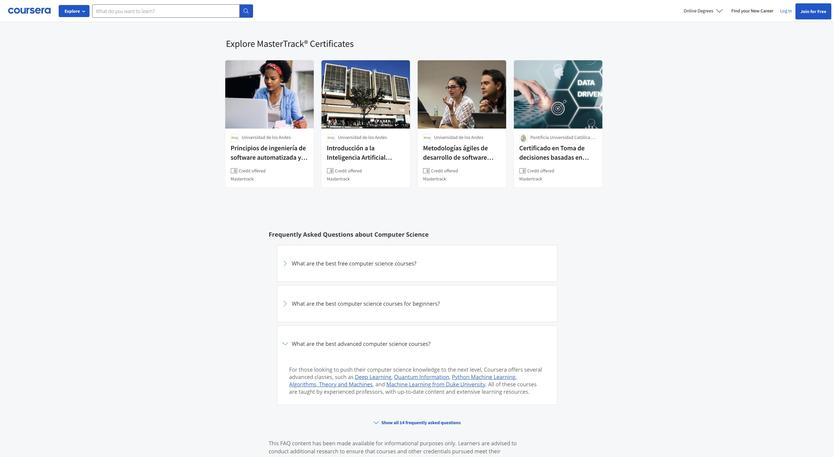Task type: vqa. For each thing, say whether or not it's contained in the screenshot.


Task type: locate. For each thing, give the bounding box(es) containing it.
en down toma
[[576, 153, 583, 162]]

courses? inside what are the best free  computer science courses? dropdown button
[[395, 260, 417, 268]]

to-
[[406, 389, 413, 396]]

None search field
[[92, 4, 253, 18]]

to
[[334, 367, 339, 374], [442, 367, 447, 374], [512, 440, 517, 448], [340, 448, 345, 456]]

2 vertical spatial what
[[292, 341, 305, 348]]

courses? up knowledge
[[409, 341, 431, 348]]

explore button
[[59, 5, 90, 17]]

information
[[420, 374, 449, 381]]

find your new career
[[732, 8, 774, 14]]

4 credit offered from the left
[[528, 168, 555, 174]]

software down principios
[[231, 153, 256, 162]]

explore for explore mastertrack® certificates
[[226, 38, 255, 50]]

chevron right image inside what are the best advanced  computer science courses? dropdown button
[[281, 340, 289, 348]]

1 best from the top
[[326, 260, 336, 268]]

what for what are the best free  computer science courses?
[[292, 260, 305, 268]]

de inside certificado en toma de decisiones basadas en datos mastertrack® certificate
[[578, 144, 585, 152]]

0 vertical spatial advanced
[[338, 341, 362, 348]]

certificado down ágiles
[[461, 163, 493, 171]]

credit for introducción a la inteligencia artificial mastertrack® certificate
[[335, 168, 347, 174]]

4 universidad from the left
[[550, 134, 574, 141]]

0 horizontal spatial advanced
[[289, 374, 313, 381]]

4 credit from the left
[[528, 168, 540, 174]]

science inside what are the best free  computer science courses? dropdown button
[[375, 260, 393, 268]]

0 vertical spatial chevron right image
[[281, 300, 289, 308]]

3 what from the top
[[292, 341, 305, 348]]

content down information
[[425, 389, 445, 396]]

certificate down datos
[[520, 172, 549, 180]]

software down ágiles
[[462, 153, 487, 162]]

0 horizontal spatial los
[[272, 134, 278, 141]]

best inside list item
[[326, 260, 336, 268]]

pontificia universidad católica de chile
[[531, 134, 596, 147]]

credit for metodologías ágiles de desarrollo de software programa de  certificado mastertrack®
[[431, 168, 443, 174]]

explore
[[65, 8, 80, 14], [226, 38, 255, 50]]

looking
[[314, 367, 333, 374]]

chevron right image inside the "what are the best  computer science courses for beginners?" 'dropdown button'
[[281, 300, 289, 308]]

science inside the "what are the best  computer science courses for beginners?" 'dropdown button'
[[364, 301, 382, 308]]

asked
[[428, 420, 440, 426]]

deep
[[355, 374, 368, 381]]

1 vertical spatial courses
[[518, 381, 537, 389]]

2 horizontal spatial universidad de los andes
[[434, 134, 483, 141]]

credit offered down the inteligencia
[[335, 168, 362, 174]]

next
[[458, 367, 469, 374]]

advised
[[491, 440, 510, 448]]

their
[[354, 367, 366, 374], [489, 448, 501, 456]]

los up ágiles
[[465, 134, 470, 141]]

1 chevron right image from the top
[[281, 300, 289, 308]]

1 vertical spatial what
[[292, 301, 305, 308]]

with
[[386, 389, 396, 396]]

certificado inside certificado en toma de decisiones basadas en datos mastertrack® certificate
[[520, 144, 551, 152]]

mastertrack® inside principios de ingeniería de software automatizada y ágil certificado mastertrack®
[[231, 172, 268, 180]]

are
[[306, 260, 315, 268], [306, 301, 315, 308], [306, 341, 315, 348], [289, 389, 297, 396], [482, 440, 490, 448]]

andes for de
[[471, 134, 483, 141]]

explore inside 'popup button'
[[65, 8, 80, 14]]

questions
[[441, 420, 461, 426]]

are for what are the best free  computer science courses?
[[306, 260, 315, 268]]

explore for explore
[[65, 8, 80, 14]]

certificado inside metodologías ágiles de desarrollo de software programa de  certificado mastertrack®
[[461, 163, 493, 171]]

1 horizontal spatial certificate
[[520, 172, 549, 180]]

2 chevron right image from the top
[[281, 340, 289, 348]]

these
[[502, 381, 516, 389]]

2 credit from the left
[[335, 168, 347, 174]]

3 credit from the left
[[431, 168, 443, 174]]

2 horizontal spatial andes
[[471, 134, 483, 141]]

mastertrack for certificado en toma de decisiones basadas en datos mastertrack® certificate
[[520, 176, 543, 182]]

list item containing what are the best advanced  computer science courses?
[[277, 326, 558, 410]]

2 horizontal spatial los
[[465, 134, 470, 141]]

mastertrack® inside certificado en toma de decisiones basadas en datos mastertrack® certificate
[[537, 163, 574, 171]]

log
[[781, 8, 788, 14]]

0 vertical spatial for
[[811, 8, 817, 14]]

for left beginners?
[[404, 301, 411, 308]]

offered for decisiones
[[540, 168, 555, 174]]

to left push
[[334, 367, 339, 374]]

3 mastertrack from the left
[[423, 176, 446, 182]]

1 vertical spatial chevron right image
[[281, 340, 289, 348]]

for for beginners?
[[404, 301, 411, 308]]

professors,
[[356, 389, 384, 396]]

3 offered from the left
[[444, 168, 458, 174]]

los up ingeniería
[[272, 134, 278, 141]]

mastertrack down the inteligencia
[[327, 176, 350, 182]]

courses down the several
[[518, 381, 537, 389]]

, left quantum
[[392, 374, 393, 381]]

collapsed list
[[277, 246, 558, 458]]

list item
[[277, 326, 558, 410], [277, 409, 558, 446], [277, 449, 558, 458]]

1 horizontal spatial for
[[404, 301, 411, 308]]

frequently asked questions about computer science
[[269, 231, 429, 239]]

1 horizontal spatial explore
[[226, 38, 255, 50]]

what inside list item
[[292, 341, 305, 348]]

.
[[486, 381, 487, 389]]

3 best from the top
[[326, 341, 336, 348]]

mastertrack down datos
[[520, 176, 543, 182]]

the
[[316, 260, 324, 268], [316, 301, 324, 308], [316, 341, 324, 348], [448, 367, 456, 374]]

content
[[425, 389, 445, 396], [292, 440, 311, 448]]

mastertrack down programa
[[423, 176, 446, 182]]

computer inside for those looking to push their computer science knowledge to the next level, coursera offers several advanced classes, such as
[[367, 367, 392, 374]]

their inside this faq content has been made available for informational purposes only. learners are advised to conduct additional research to ensure that courses and other credentials pursued meet their personal, professional, and financial goals.
[[489, 448, 501, 456]]

2 universidad de los andes from the left
[[338, 134, 387, 141]]

join
[[801, 8, 810, 14]]

list
[[226, 4, 603, 11]]

certificado up decisiones
[[520, 144, 551, 152]]

credit down decisiones
[[528, 168, 540, 174]]

software
[[231, 153, 256, 162], [462, 153, 487, 162]]

andes up ágiles
[[471, 134, 483, 141]]

what are the best advanced  computer science courses?
[[292, 341, 431, 348]]

1 vertical spatial en
[[576, 153, 583, 162]]

1 horizontal spatial en
[[576, 153, 583, 162]]

0 vertical spatial en
[[552, 144, 559, 152]]

science
[[375, 260, 393, 268], [364, 301, 382, 308], [389, 341, 408, 348], [393, 367, 412, 374]]

free
[[818, 8, 827, 14]]

introducción a la inteligencia artificial mastertrack® certificate
[[327, 144, 396, 171]]

mastertrack for principios de ingeniería de software automatizada y ágil certificado mastertrack®
[[231, 176, 254, 182]]

1 los from the left
[[272, 134, 278, 141]]

credit offered for decisiones
[[528, 168, 555, 174]]

show all 14 frequently asked questions button
[[371, 417, 464, 429]]

certificado inside principios de ingeniería de software automatizada y ágil certificado mastertrack®
[[242, 163, 274, 171]]

the for advanced
[[316, 341, 324, 348]]

2 los from the left
[[368, 134, 374, 141]]

are inside this faq content has been made available for informational purposes only. learners are advised to conduct additional research to ensure that courses and other credentials pursued meet their personal, professional, and financial goals.
[[482, 440, 490, 448]]

, right deep
[[373, 381, 374, 389]]

1 horizontal spatial advanced
[[338, 341, 362, 348]]

1 vertical spatial for
[[404, 301, 411, 308]]

2 vertical spatial courses
[[377, 448, 396, 456]]

3 andes from the left
[[471, 134, 483, 141]]

0 horizontal spatial universidad de los andes
[[242, 134, 291, 141]]

1 universidad de los andes image from the left
[[231, 134, 239, 143]]

and right from on the right of page
[[446, 389, 456, 396]]

for right join
[[811, 8, 817, 14]]

metodologías ágiles de desarrollo de software programa de  certificado mastertrack®
[[423, 144, 493, 180]]

de down católica
[[578, 144, 585, 152]]

certificado for de
[[242, 163, 274, 171]]

what inside list item
[[292, 260, 305, 268]]

1 vertical spatial content
[[292, 440, 311, 448]]

2 universidad de los andes image from the left
[[327, 134, 335, 143]]

0 horizontal spatial certificate
[[366, 163, 396, 171]]

best inside 'dropdown button'
[[326, 301, 336, 308]]

recently launched guided projects carousel element
[[0, 0, 608, 17]]

0 vertical spatial courses
[[383, 301, 403, 308]]

certificate
[[366, 163, 396, 171], [520, 172, 549, 180]]

2 vertical spatial best
[[326, 341, 336, 348]]

1 offered from the left
[[252, 168, 266, 174]]

are inside . all of these courses are taught by experienced professors, with up-to-date content and extensive learning resources.
[[289, 389, 297, 396]]

universidad de los andes up ingeniería
[[242, 134, 291, 141]]

1 software from the left
[[231, 153, 256, 162]]

offered down decisiones
[[540, 168, 555, 174]]

4 offered from the left
[[540, 168, 555, 174]]

3 credit offered from the left
[[431, 168, 458, 174]]

conduct
[[269, 448, 289, 456]]

2 credit offered from the left
[[335, 168, 362, 174]]

credit down desarrollo
[[431, 168, 443, 174]]

0 horizontal spatial andes
[[279, 134, 291, 141]]

computer inside what are the best free  computer science courses? dropdown button
[[349, 260, 374, 268]]

de
[[266, 134, 271, 141], [363, 134, 368, 141], [459, 134, 464, 141], [591, 134, 596, 141], [261, 144, 268, 152], [299, 144, 306, 152], [481, 144, 488, 152], [578, 144, 585, 152], [454, 153, 461, 162], [453, 163, 460, 171]]

3 los from the left
[[465, 134, 470, 141]]

0 vertical spatial best
[[326, 260, 336, 268]]

1 vertical spatial certificate
[[520, 172, 549, 180]]

2 offered from the left
[[348, 168, 362, 174]]

2 mastertrack from the left
[[327, 176, 350, 182]]

been
[[323, 440, 336, 448]]

3 universidad de los andes from the left
[[434, 134, 483, 141]]

1 vertical spatial best
[[326, 301, 336, 308]]

offered for software
[[252, 168, 266, 174]]

offered down the automatizada
[[252, 168, 266, 174]]

0 vertical spatial what
[[292, 260, 305, 268]]

credit offered for artificial
[[335, 168, 362, 174]]

1 horizontal spatial certificado
[[461, 163, 493, 171]]

machine
[[471, 374, 493, 381], [387, 381, 408, 389]]

online
[[684, 8, 697, 14]]

1 horizontal spatial andes
[[375, 134, 387, 141]]

offered for de
[[444, 168, 458, 174]]

2 andes from the left
[[375, 134, 387, 141]]

1 horizontal spatial los
[[368, 134, 374, 141]]

2 best from the top
[[326, 301, 336, 308]]

1 horizontal spatial software
[[462, 153, 487, 162]]

1 vertical spatial courses?
[[409, 341, 431, 348]]

14
[[400, 420, 405, 426]]

universidad de los andes image
[[231, 134, 239, 143], [327, 134, 335, 143]]

classes,
[[315, 374, 334, 381]]

1 what from the top
[[292, 260, 305, 268]]

universidad de los andes for a
[[338, 134, 387, 141]]

andes up artificial
[[375, 134, 387, 141]]

learners
[[458, 440, 480, 448]]

1 vertical spatial advanced
[[289, 374, 313, 381]]

universidad de los andes
[[242, 134, 291, 141], [338, 134, 387, 141], [434, 134, 483, 141]]

en up basadas on the right top of page
[[552, 144, 559, 152]]

credit offered down principios
[[239, 168, 266, 174]]

find your new career link
[[728, 7, 777, 15]]

to up financial
[[340, 448, 345, 456]]

0 horizontal spatial universidad de los andes image
[[231, 134, 239, 143]]

0 vertical spatial their
[[354, 367, 366, 374]]

1 mastertrack from the left
[[231, 176, 254, 182]]

0 horizontal spatial explore
[[65, 8, 80, 14]]

courses? down science
[[395, 260, 417, 268]]

python machine learning link
[[452, 374, 516, 381]]

credit offered down decisiones
[[528, 168, 555, 174]]

chevron right image
[[281, 260, 289, 268]]

credit down the inteligencia
[[335, 168, 347, 174]]

certificate inside certificado en toma de decisiones basadas en datos mastertrack® certificate
[[520, 172, 549, 180]]

content up additional
[[292, 440, 311, 448]]

universidad de los andes up a
[[338, 134, 387, 141]]

universidad up metodologías
[[434, 134, 458, 141]]

advanced inside dropdown button
[[338, 341, 362, 348]]

credit for principios de ingeniería de software automatizada y ágil certificado mastertrack®
[[239, 168, 251, 174]]

andes up ingeniería
[[279, 134, 291, 141]]

0 horizontal spatial certificado
[[242, 163, 274, 171]]

what are the best advanced  computer science courses? button
[[281, 330, 553, 359]]

explore mastertrack® certificates carousel element
[[223, 17, 608, 211]]

0 vertical spatial courses?
[[395, 260, 417, 268]]

advanced up push
[[338, 341, 362, 348]]

only.
[[445, 440, 457, 448]]

chevron right image
[[281, 300, 289, 308], [281, 340, 289, 348]]

metodologías
[[423, 144, 462, 152]]

offered down desarrollo
[[444, 168, 458, 174]]

certificate inside introducción a la inteligencia artificial mastertrack® certificate
[[366, 163, 396, 171]]

for
[[811, 8, 817, 14], [404, 301, 411, 308], [376, 440, 383, 448]]

online degrees
[[684, 8, 714, 14]]

mastertrack for metodologías ágiles de desarrollo de software programa de  certificado mastertrack®
[[423, 176, 446, 182]]

de right ágiles
[[481, 144, 488, 152]]

, up resources. at bottom right
[[516, 374, 517, 381]]

certificate down artificial
[[366, 163, 396, 171]]

courses right that
[[377, 448, 396, 456]]

the inside 'dropdown button'
[[316, 301, 324, 308]]

ágil
[[231, 163, 241, 171]]

join for free
[[801, 8, 827, 14]]

mastertrack for introducción a la inteligencia artificial mastertrack® certificate
[[327, 176, 350, 182]]

credit down principios
[[239, 168, 251, 174]]

extensive
[[457, 389, 481, 396]]

1 list item from the top
[[277, 326, 558, 410]]

mastertrack down ágil
[[231, 176, 254, 182]]

a
[[365, 144, 368, 152]]

0 horizontal spatial their
[[354, 367, 366, 374]]

2 vertical spatial for
[[376, 440, 383, 448]]

are inside what are the best advanced  computer science courses? dropdown button
[[306, 341, 315, 348]]

courses
[[383, 301, 403, 308], [518, 381, 537, 389], [377, 448, 396, 456]]

for inside 'dropdown button'
[[404, 301, 411, 308]]

credit offered down desarrollo
[[431, 168, 458, 174]]

courses left beginners?
[[383, 301, 403, 308]]

advanced up 'taught'
[[289, 374, 313, 381]]

1 credit offered from the left
[[239, 168, 266, 174]]

best
[[326, 260, 336, 268], [326, 301, 336, 308], [326, 341, 336, 348]]

los for a
[[368, 134, 374, 141]]

universidad de los andes image up principios
[[231, 134, 239, 143]]

certificado down the automatizada
[[242, 163, 274, 171]]

0 vertical spatial certificate
[[366, 163, 396, 171]]

0 horizontal spatial machine
[[387, 381, 408, 389]]

1 universidad de los andes from the left
[[242, 134, 291, 141]]

certificates
[[310, 38, 354, 50]]

0 horizontal spatial software
[[231, 153, 256, 162]]

1 horizontal spatial universidad de los andes
[[338, 134, 387, 141]]

universidad de los andes up ágiles
[[434, 134, 483, 141]]

4 mastertrack from the left
[[520, 176, 543, 182]]

2 what from the top
[[292, 301, 305, 308]]

1 universidad from the left
[[242, 134, 265, 141]]

offers
[[508, 367, 523, 374]]

los
[[272, 134, 278, 141], [368, 134, 374, 141], [465, 134, 470, 141]]

1 andes from the left
[[279, 134, 291, 141]]

los up la
[[368, 134, 374, 141]]

de up the automatizada
[[261, 144, 268, 152]]

de up y
[[299, 144, 306, 152]]

1 horizontal spatial their
[[489, 448, 501, 456]]

0 horizontal spatial en
[[552, 144, 559, 152]]

offered for artificial
[[348, 168, 362, 174]]

2 horizontal spatial certificado
[[520, 144, 551, 152]]

universidad de los andes image up introducción
[[327, 134, 335, 143]]

1 horizontal spatial content
[[425, 389, 445, 396]]

universidad up introducción
[[338, 134, 362, 141]]

courses inside the "what are the best  computer science courses for beginners?" 'dropdown button'
[[383, 301, 403, 308]]

3 universidad from the left
[[434, 134, 458, 141]]

offered
[[252, 168, 266, 174], [348, 168, 362, 174], [444, 168, 458, 174], [540, 168, 555, 174]]

purposes
[[420, 440, 443, 448]]

the inside list item
[[316, 260, 324, 268]]

0 horizontal spatial for
[[376, 440, 383, 448]]

1 horizontal spatial universidad de los andes image
[[327, 134, 335, 143]]

universidad up principios
[[242, 134, 265, 141]]

are inside the "what are the best  computer science courses for beginners?" 'dropdown button'
[[306, 301, 315, 308]]

what are the best  computer science courses for beginners? list item
[[277, 286, 558, 323]]

your
[[741, 8, 750, 14]]

what inside 'dropdown button'
[[292, 301, 305, 308]]

1 vertical spatial their
[[489, 448, 501, 456]]

their down advised
[[489, 448, 501, 456]]

career
[[761, 8, 774, 14]]

de right católica
[[591, 134, 596, 141]]

1 credit from the left
[[239, 168, 251, 174]]

programa
[[423, 163, 451, 171]]

software inside metodologías ágiles de desarrollo de software programa de  certificado mastertrack®
[[462, 153, 487, 162]]

0 horizontal spatial content
[[292, 440, 311, 448]]

2 universidad from the left
[[338, 134, 362, 141]]

for inside this faq content has been made available for informational purposes only. learners are advised to conduct additional research to ensure that courses and other credentials pursued meet their personal, professional, and financial goals.
[[376, 440, 383, 448]]

their right 'as'
[[354, 367, 366, 374]]

0 vertical spatial explore
[[65, 8, 80, 14]]

computer inside the "what are the best  computer science courses for beginners?" 'dropdown button'
[[338, 301, 362, 308]]

chevron right image for what are the best  computer science courses for beginners?
[[281, 300, 289, 308]]

computer
[[375, 231, 405, 239]]

universidad up toma
[[550, 134, 574, 141]]

offered down the inteligencia
[[348, 168, 362, 174]]

the for free
[[316, 260, 324, 268]]

are inside what are the best free  computer science courses? dropdown button
[[306, 260, 315, 268]]

2 software from the left
[[462, 153, 487, 162]]

courses? inside what are the best advanced  computer science courses? dropdown button
[[409, 341, 431, 348]]

for right available
[[376, 440, 383, 448]]

mastertrack
[[231, 176, 254, 182], [327, 176, 350, 182], [423, 176, 446, 182], [520, 176, 543, 182]]

pontificia universidad católica de chile image
[[520, 134, 528, 143]]

and
[[338, 381, 348, 389], [376, 381, 385, 389], [446, 389, 456, 396], [398, 448, 407, 456], [327, 456, 337, 458]]

1 vertical spatial explore
[[226, 38, 255, 50]]

andes
[[279, 134, 291, 141], [375, 134, 387, 141], [471, 134, 483, 141]]

de up ágiles
[[459, 134, 464, 141]]

certificado
[[520, 144, 551, 152], [242, 163, 274, 171], [461, 163, 493, 171]]

and down informational
[[398, 448, 407, 456]]

0 vertical spatial content
[[425, 389, 445, 396]]



Task type: describe. For each thing, give the bounding box(es) containing it.
universidad inside pontificia universidad católica de chile
[[550, 134, 574, 141]]

has
[[313, 440, 322, 448]]

professional,
[[293, 456, 326, 458]]

3 list item from the top
[[277, 449, 558, 458]]

all
[[488, 381, 495, 389]]

python
[[452, 374, 470, 381]]

as
[[348, 374, 354, 381]]

up-
[[398, 389, 406, 396]]

content inside this faq content has been made available for informational purposes only. learners are advised to conduct additional research to ensure that courses and other credentials pursued meet their personal, professional, and financial goals.
[[292, 440, 311, 448]]

and left 'as'
[[338, 381, 348, 389]]

y
[[298, 153, 301, 162]]

2 horizontal spatial for
[[811, 8, 817, 14]]

to right advised
[[512, 440, 517, 448]]

made
[[337, 440, 351, 448]]

2 horizontal spatial learning
[[494, 374, 516, 381]]

software inside principios de ingeniería de software automatizada y ágil certificado mastertrack®
[[231, 153, 256, 162]]

universidad de los andes image for principios de ingeniería de software automatizada y ágil certificado mastertrack®
[[231, 134, 239, 143]]

duke
[[446, 381, 459, 389]]

. all of these courses are taught by experienced professors, with up-to-date content and extensive learning resources.
[[289, 381, 537, 396]]

content inside . all of these courses are taught by experienced professors, with up-to-date content and extensive learning resources.
[[425, 389, 445, 396]]

courses? for what are the best free  computer science courses?
[[395, 260, 417, 268]]

coursera image
[[8, 5, 51, 16]]

de down metodologías
[[454, 153, 461, 162]]

artificial
[[362, 153, 386, 162]]

and inside . all of these courses are taught by experienced professors, with up-to-date content and extensive learning resources.
[[446, 389, 456, 396]]

de up a
[[363, 134, 368, 141]]

what are the best  computer science courses for beginners? button
[[281, 290, 553, 318]]

mastertrack® inside introducción a la inteligencia artificial mastertrack® certificate
[[327, 163, 365, 171]]

chile
[[531, 141, 541, 147]]

what are the best free  computer science courses? button
[[281, 250, 553, 278]]

0 horizontal spatial learning
[[370, 374, 392, 381]]

ágiles
[[463, 144, 480, 152]]

date
[[413, 389, 424, 396]]

of
[[496, 381, 501, 389]]

machines
[[349, 381, 373, 389]]

courses inside this faq content has been made available for informational purposes only. learners are advised to conduct additional research to ensure that courses and other credentials pursued meet their personal, professional, and financial goals.
[[377, 448, 396, 456]]

and left with
[[376, 381, 385, 389]]

de right programa
[[453, 163, 460, 171]]

pursued
[[452, 448, 473, 456]]

new
[[751, 8, 760, 14]]

advanced inside for those looking to push their computer science knowledge to the next level, coursera offers several advanced classes, such as
[[289, 374, 313, 381]]

additional
[[290, 448, 315, 456]]

several
[[524, 367, 542, 374]]

ingeniería
[[269, 144, 298, 152]]

algorithms,
[[289, 381, 318, 389]]

universidad for principios
[[242, 134, 265, 141]]

quantum information link
[[394, 374, 449, 381]]

for for informational
[[376, 440, 383, 448]]

courses? for what are the best advanced  computer science courses?
[[409, 341, 431, 348]]

courses inside . all of these courses are taught by experienced professors, with up-to-date content and extensive learning resources.
[[518, 381, 537, 389]]

log in
[[781, 8, 792, 14]]

certificado for desarrollo
[[461, 163, 493, 171]]

quantum
[[394, 374, 418, 381]]

, left python
[[449, 374, 451, 381]]

those
[[299, 367, 313, 374]]

credentials
[[424, 448, 451, 456]]

goals.
[[360, 456, 375, 458]]

this
[[269, 440, 279, 448]]

for those looking to push their computer science knowledge to the next level, coursera offers several advanced classes, such as
[[289, 367, 542, 381]]

universidad for metodologías
[[434, 134, 458, 141]]

What do you want to learn? text field
[[92, 4, 240, 18]]

algorithms, theory and machines link
[[289, 381, 373, 389]]

personal,
[[269, 456, 292, 458]]

informational
[[385, 440, 419, 448]]

deep learning , quantum information , python machine learning , algorithms, theory and machines , and machine learning from duke university
[[289, 374, 517, 389]]

show
[[382, 420, 393, 426]]

questions
[[323, 231, 354, 239]]

los for de
[[272, 134, 278, 141]]

their inside for those looking to push their computer science knowledge to the next level, coursera offers several advanced classes, such as
[[354, 367, 366, 374]]

meet
[[475, 448, 488, 456]]

chevron right image for what are the best advanced  computer science courses?
[[281, 340, 289, 348]]

decisiones
[[520, 153, 550, 162]]

about
[[355, 231, 373, 239]]

universidad de los andes image for introducción a la inteligencia artificial mastertrack® certificate
[[327, 134, 335, 143]]

andes for ingeniería
[[279, 134, 291, 141]]

explore mastertrack® certificates
[[226, 38, 354, 50]]

free
[[338, 260, 348, 268]]

in
[[789, 8, 792, 14]]

de inside pontificia universidad católica de chile
[[591, 134, 596, 141]]

1 horizontal spatial learning
[[409, 381, 431, 389]]

mastertrack® inside metodologías ágiles de desarrollo de software programa de  certificado mastertrack®
[[423, 172, 461, 180]]

computer inside what are the best advanced  computer science courses? dropdown button
[[363, 341, 388, 348]]

credit for certificado en toma de decisiones basadas en datos mastertrack® certificate
[[528, 168, 540, 174]]

such
[[335, 374, 347, 381]]

1 horizontal spatial machine
[[471, 374, 493, 381]]

research
[[317, 448, 339, 456]]

2 list item from the top
[[277, 409, 558, 446]]

other
[[408, 448, 422, 456]]

la
[[370, 144, 375, 152]]

science inside what are the best advanced  computer science courses? dropdown button
[[389, 341, 408, 348]]

to up from on the right of page
[[442, 367, 447, 374]]

faq
[[280, 440, 291, 448]]

machine learning from duke university link
[[387, 381, 486, 389]]

what are the best free  computer science courses? list item
[[277, 246, 558, 282]]

best for free
[[326, 260, 336, 268]]

principios
[[231, 144, 259, 152]]

what for what are the best advanced  computer science courses?
[[292, 341, 305, 348]]

are for what are the best advanced  computer science courses?
[[306, 341, 315, 348]]

join for free link
[[796, 3, 832, 19]]

asked
[[303, 231, 322, 239]]

frequently
[[269, 231, 302, 239]]

online degrees button
[[679, 3, 728, 18]]

log in link
[[777, 7, 796, 15]]

science inside for those looking to push their computer science knowledge to the next level, coursera offers several advanced classes, such as
[[393, 367, 412, 374]]

what are the best  computer science courses for beginners?
[[292, 301, 440, 308]]

all
[[394, 420, 399, 426]]

universidad for introducción
[[338, 134, 362, 141]]

pontificia
[[531, 134, 549, 141]]

universidad de los andes image
[[423, 134, 432, 143]]

best for advanced
[[326, 341, 336, 348]]

and down research
[[327, 456, 337, 458]]

católica
[[575, 134, 591, 141]]

that
[[365, 448, 375, 456]]

what are the best free  computer science courses?
[[292, 260, 417, 268]]

for
[[289, 367, 297, 374]]

list inside recently launched guided projects carousel element
[[226, 4, 603, 11]]

the for computer
[[316, 301, 324, 308]]

credit offered for software
[[239, 168, 266, 174]]

best for computer
[[326, 301, 336, 308]]

principios de ingeniería de software automatizada y ágil certificado mastertrack®
[[231, 144, 306, 180]]

this faq content has been made available for informational purposes only. learners are advised to conduct additional research to ensure that courses and other credentials pursued meet their personal, professional, and financial goals.
[[269, 440, 517, 458]]

are for what are the best  computer science courses for beginners?
[[306, 301, 315, 308]]

los for ágiles
[[465, 134, 470, 141]]

andes for la
[[375, 134, 387, 141]]

the inside for those looking to push their computer science knowledge to the next level, coursera offers several advanced classes, such as
[[448, 367, 456, 374]]

learning
[[482, 389, 502, 396]]

knowledge
[[413, 367, 440, 374]]

resources.
[[504, 389, 530, 396]]

credit offered for de
[[431, 168, 458, 174]]

experienced
[[324, 389, 355, 396]]

introducción
[[327, 144, 364, 152]]

universidad de los andes for ágiles
[[434, 134, 483, 141]]

de up ingeniería
[[266, 134, 271, 141]]

universidad de los andes for de
[[242, 134, 291, 141]]

science
[[406, 231, 429, 239]]

automatizada
[[257, 153, 297, 162]]

beginners?
[[413, 301, 440, 308]]

degrees
[[698, 8, 714, 14]]

inteligencia
[[327, 153, 360, 162]]

datos
[[520, 163, 535, 171]]

what for what are the best  computer science courses for beginners?
[[292, 301, 305, 308]]



